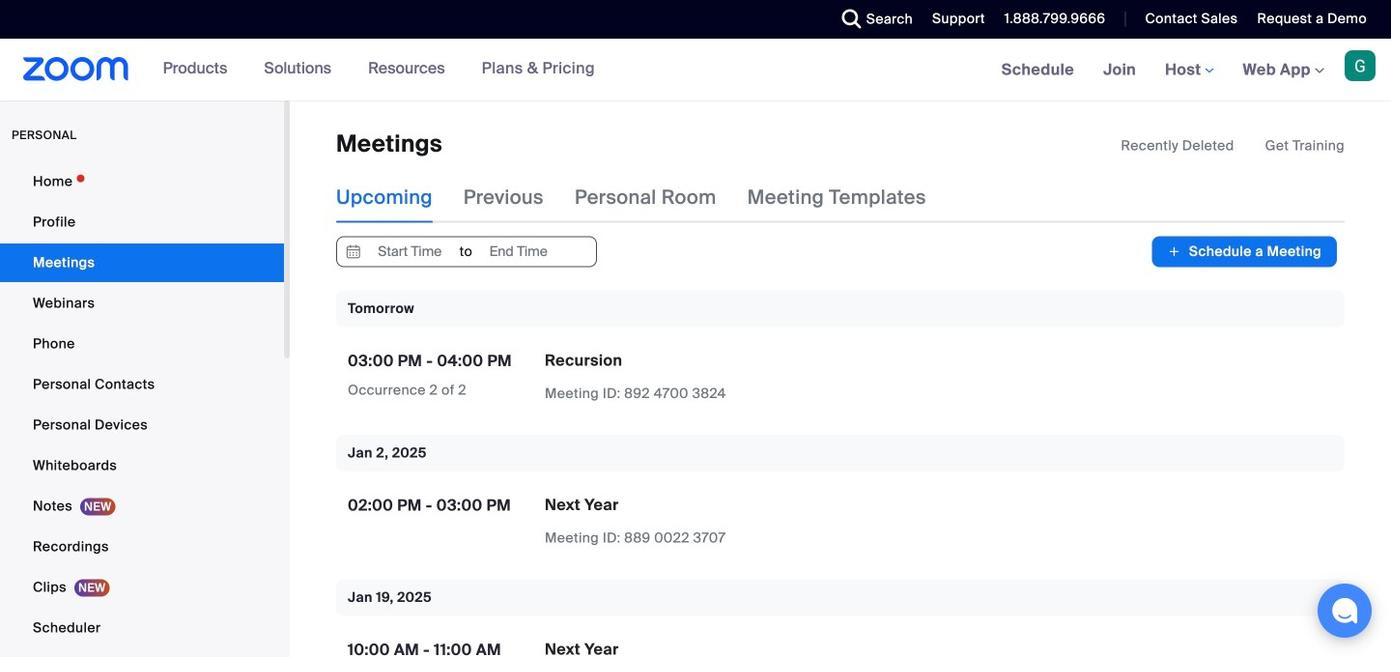Task type: describe. For each thing, give the bounding box(es) containing it.
meetings navigation
[[987, 39, 1391, 102]]

1 next year element from the top
[[545, 495, 619, 515]]

product information navigation
[[148, 39, 610, 100]]

add image
[[1168, 242, 1182, 261]]

profile picture image
[[1345, 50, 1376, 81]]

zoom logo image
[[23, 57, 129, 81]]



Task type: locate. For each thing, give the bounding box(es) containing it.
tabs of meeting tab list
[[336, 172, 957, 223]]

banner
[[0, 39, 1391, 102]]

1 vertical spatial next year element
[[545, 639, 619, 657]]

2 next year element from the top
[[545, 639, 619, 657]]

recursion element
[[545, 350, 623, 370]]

0 vertical spatial next year element
[[545, 495, 619, 515]]

personal menu menu
[[0, 162, 284, 657]]

Date Range Picker Start field
[[365, 237, 455, 266]]

application
[[1121, 136, 1345, 156], [545, 350, 883, 404], [545, 495, 883, 548], [545, 639, 883, 657]]

Date Range Picker End field
[[474, 237, 563, 266]]

next year element
[[545, 495, 619, 515], [545, 639, 619, 657]]

open chat image
[[1332, 597, 1359, 624]]

date image
[[342, 237, 365, 266]]



Task type: vqa. For each thing, say whether or not it's contained in the screenshot.
Business's essential
no



